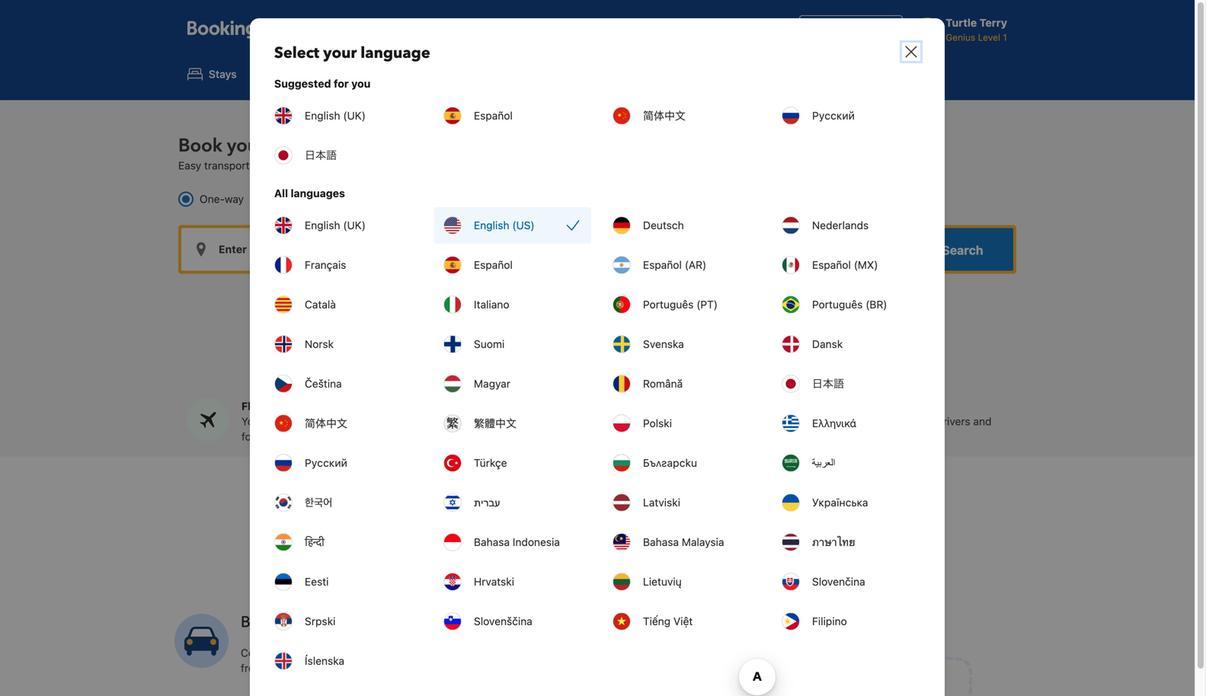 Task type: vqa. For each thing, say whether or not it's contained in the screenshot.


Task type: describe. For each thing, give the bounding box(es) containing it.
confirmed
[[587, 415, 637, 428]]

1 vertical spatial 简体中文
[[305, 417, 347, 430]]

türkçe link
[[434, 445, 591, 482]]

and inside book your airport taxi easy transportation between the airport and your accommodations
[[376, 159, 395, 172]]

search
[[942, 243, 983, 257]]

pickup
[[451, 662, 484, 675]]

confirmation
[[241, 647, 304, 660]]

scheduled
[[397, 662, 448, 675]]

português (br)
[[812, 298, 887, 311]]

français
[[305, 259, 346, 271]]

español (ar) link
[[603, 247, 760, 283]]

and inside "we work with professional drivers and have 24/7 customer care"
[[973, 415, 992, 428]]

deutsch
[[643, 219, 684, 232]]

norsk link
[[265, 326, 422, 363]]

flights link
[[255, 56, 335, 91]]

português (pt) link
[[603, 286, 760, 323]]

is inside confirmation is immediate. if your plans change, you can cancel for free up to 24 hours before your scheduled pickup time
[[307, 647, 315, 660]]

have
[[805, 431, 829, 443]]

Enter destination text field
[[390, 228, 596, 271]]

(mx)
[[854, 259, 878, 271]]

0 vertical spatial русский
[[812, 109, 855, 122]]

work
[[824, 415, 848, 428]]

up inside confirmation is immediate. if your plans change, you can cancel for free up to 24 hours before your scheduled pickup time
[[263, 662, 276, 675]]

bahasa for bahasa indonesia
[[474, 536, 510, 549]]

español up accommodations
[[474, 109, 513, 122]]

your inside flight tracking your driver will track your flight and wait for you if it's delayed
[[344, 415, 366, 428]]

flights
[[288, 68, 322, 80]]

українська
[[812, 496, 868, 509]]

taxi for book
[[331, 133, 362, 158]]

español inside español (mx) link
[[812, 259, 851, 271]]

malaysia
[[682, 536, 724, 549]]

your price is confirmed up front – no extra costs, no cash required
[[523, 415, 703, 443]]

list your property link
[[799, 15, 903, 44]]

12:00
[[775, 243, 805, 255]]

0 horizontal spatial русский
[[305, 457, 347, 469]]

your inside flight tracking your driver will track your flight and wait for you if it's delayed
[[242, 415, 264, 428]]

polski link
[[603, 405, 760, 442]]

español up italiano
[[474, 259, 513, 271]]

繁體中文
[[474, 417, 517, 430]]

before
[[338, 662, 370, 675]]

español (ar)
[[643, 259, 707, 271]]

0 horizontal spatial no
[[584, 431, 596, 443]]

hrvatski link
[[434, 564, 591, 600]]

english (us)
[[474, 219, 535, 232]]

one-way
[[200, 193, 244, 205]]

english (us) link
[[434, 207, 591, 244]]

for for tracking
[[242, 431, 255, 443]]

suggested
[[274, 77, 331, 90]]

tiếng việt link
[[603, 603, 760, 640]]

track
[[317, 415, 342, 428]]

latviski link
[[603, 485, 760, 521]]

suomi link
[[434, 326, 591, 363]]

español (mx) link
[[773, 247, 930, 283]]

español inside español (ar) link
[[643, 259, 682, 271]]

Enter pick-up location text field
[[181, 228, 387, 271]]

slovenščina link
[[434, 603, 591, 640]]

you inside confirmation is immediate. if your plans change, you can cancel for free up to 24 hours before your scheduled pickup time
[[481, 647, 499, 660]]

(br)
[[866, 298, 887, 311]]

change,
[[439, 647, 478, 660]]

confirmation is immediate. if your plans change, you can cancel for free up to 24 hours before your scheduled pickup time
[[241, 647, 571, 675]]

english (uk) link for for
[[265, 98, 422, 134]]

up inside your price is confirmed up front – no extra costs, no cash required
[[640, 415, 653, 428]]

việt
[[674, 615, 693, 628]]

1 horizontal spatial transportation
[[497, 504, 656, 537]]

your inside list your property link
[[827, 23, 850, 36]]

català link
[[265, 286, 422, 323]]

english for languages
[[305, 219, 340, 232]]

1 horizontal spatial 日本語
[[812, 378, 844, 390]]

airport for booking
[[339, 612, 386, 633]]

português for português (br)
[[812, 298, 863, 311]]

and inside flight tracking your driver will track your flight and wait for you if it's delayed
[[397, 415, 415, 428]]

all
[[274, 187, 288, 200]]

íslenska link
[[265, 643, 422, 680]]

search button
[[912, 228, 1013, 271]]

0 horizontal spatial русский link
[[265, 445, 422, 482]]

ελληνικά link
[[773, 405, 930, 442]]

way
[[225, 193, 244, 205]]

delayed
[[306, 431, 344, 443]]

עברית link
[[434, 485, 591, 521]]

한국어
[[305, 496, 332, 509]]

booking.com online hotel reservations image
[[187, 21, 297, 39]]

easy
[[733, 504, 784, 537]]

български
[[643, 457, 697, 469]]

1 horizontal spatial русский link
[[773, 98, 930, 134]]

free
[[241, 662, 260, 675]]

front
[[655, 415, 679, 428]]

0 horizontal spatial 日本語 link
[[265, 137, 422, 174]]

transportation inside book your airport taxi easy transportation between the airport and your accommodations
[[204, 159, 274, 172]]

українська link
[[773, 485, 930, 521]]

slovenščina
[[474, 615, 532, 628]]

taxi for booking
[[389, 612, 414, 633]]

airport for book
[[269, 133, 326, 158]]

your right book
[[227, 133, 265, 158]]

čeština link
[[265, 366, 422, 402]]

nederlands link
[[773, 207, 930, 244]]

čeština
[[305, 378, 342, 390]]

your right if
[[385, 647, 406, 660]]

(ar)
[[685, 259, 707, 271]]

suggested for you
[[274, 77, 371, 90]]

svenska
[[643, 338, 684, 351]]

suomi
[[474, 338, 505, 351]]

english (uk) for for
[[305, 109, 366, 122]]

stays
[[209, 68, 237, 80]]

flight
[[242, 400, 271, 413]]

0 vertical spatial 日本語
[[305, 149, 337, 162]]

your inside your price is confirmed up front – no extra costs, no cash required
[[523, 415, 546, 428]]

български link
[[603, 445, 760, 482]]

book your airport taxi easy transportation between the airport and your accommodations
[[178, 133, 507, 172]]

languages
[[291, 187, 345, 200]]

ελληνικά
[[812, 417, 857, 430]]

español (mx)
[[812, 259, 878, 271]]



Task type: locate. For each thing, give the bounding box(es) containing it.
1 vertical spatial русский link
[[265, 445, 422, 482]]

stays link
[[175, 56, 249, 91]]

0 vertical spatial no
[[691, 415, 703, 428]]

srpski link
[[265, 603, 422, 640]]

日本語 link up with
[[773, 366, 930, 402]]

your right the track
[[344, 415, 366, 428]]

ภาษาไทย link
[[773, 524, 930, 561]]

español left (mx)
[[812, 259, 851, 271]]

0 horizontal spatial transportation
[[204, 159, 274, 172]]

español link for español (ar)
[[434, 247, 591, 283]]

1 english (uk) from the top
[[305, 109, 366, 122]]

1 vertical spatial you
[[258, 431, 276, 443]]

1 horizontal spatial up
[[640, 415, 653, 428]]

1 vertical spatial español link
[[434, 247, 591, 283]]

airport
[[411, 504, 491, 537]]

bahasa malaysia
[[643, 536, 724, 549]]

english down "languages"
[[305, 219, 340, 232]]

0 vertical spatial english (uk) link
[[265, 98, 422, 134]]

english down suggested for you
[[305, 109, 340, 122]]

is right price at the bottom
[[576, 415, 584, 428]]

0 vertical spatial русский link
[[773, 98, 930, 134]]

日本語 link up "languages"
[[265, 137, 422, 174]]

română link
[[603, 366, 760, 402]]

up
[[640, 415, 653, 428], [263, 662, 276, 675]]

all languages
[[274, 187, 345, 200]]

english (uk) link for languages
[[265, 207, 422, 244]]

2 español link from the top
[[434, 247, 591, 283]]

1 vertical spatial (uk)
[[343, 219, 366, 232]]

1 português from the left
[[643, 298, 694, 311]]

select your language dialog
[[250, 18, 945, 696]]

0 vertical spatial 日本語 link
[[265, 137, 422, 174]]

polski
[[643, 417, 672, 430]]

português
[[643, 298, 694, 311], [812, 298, 863, 311]]

2 english (uk) link from the top
[[265, 207, 422, 244]]

1 horizontal spatial no
[[691, 415, 703, 428]]

your down if
[[373, 662, 394, 675]]

select
[[274, 43, 319, 64]]

1 horizontal spatial 日本語 link
[[773, 366, 930, 402]]

no left cash
[[584, 431, 596, 443]]

0 horizontal spatial booking airport taxi image
[[174, 614, 229, 668]]

taxi up plans
[[389, 612, 414, 633]]

(pt)
[[697, 298, 718, 311]]

english (uk) link down suggested for you
[[265, 98, 422, 134]]

1 vertical spatial up
[[263, 662, 276, 675]]

português (pt)
[[643, 298, 718, 311]]

español link up accommodations
[[434, 98, 591, 134]]

1 horizontal spatial português
[[812, 298, 863, 311]]

deutsch link
[[603, 207, 760, 244]]

(uk) for languages
[[343, 219, 366, 232]]

עברית
[[474, 496, 500, 509]]

list
[[806, 23, 825, 36]]

1 vertical spatial is
[[307, 647, 315, 660]]

you left the if at the left
[[258, 431, 276, 443]]

your right 'list'
[[827, 23, 850, 36]]

your up extra on the bottom
[[523, 415, 546, 428]]

türkçe
[[474, 457, 507, 469]]

filipino link
[[773, 603, 930, 640]]

extra
[[523, 431, 548, 443]]

accommodations
[[422, 159, 507, 172]]

magyar link
[[434, 366, 591, 402]]

english for for
[[305, 109, 340, 122]]

airport right the
[[341, 159, 373, 172]]

0 horizontal spatial taxi
[[331, 133, 362, 158]]

日本語 up the work
[[812, 378, 844, 390]]

for down "select your language"
[[334, 77, 349, 90]]

1 horizontal spatial русский
[[812, 109, 855, 122]]

bahasa down latviski
[[643, 536, 679, 549]]

1 (uk) from the top
[[343, 109, 366, 122]]

0 vertical spatial airport
[[269, 133, 326, 158]]

your left accommodations
[[398, 159, 419, 172]]

to
[[279, 662, 288, 675]]

your
[[242, 415, 264, 428], [523, 415, 546, 428]]

1 vertical spatial 日本語
[[812, 378, 844, 390]]

1 vertical spatial 简体中文 link
[[265, 405, 422, 442]]

1 vertical spatial taxi
[[389, 612, 414, 633]]

your
[[827, 23, 850, 36], [323, 43, 357, 64], [227, 133, 265, 158], [398, 159, 419, 172], [344, 415, 366, 428], [303, 612, 335, 633], [385, 647, 406, 660], [373, 662, 394, 675]]

1 vertical spatial русский
[[305, 457, 347, 469]]

your down flight
[[242, 415, 264, 428]]

0 vertical spatial 简体中文
[[643, 109, 686, 122]]

português (br) link
[[773, 286, 930, 323]]

português inside 'link'
[[643, 298, 694, 311]]

العربية link
[[773, 445, 930, 482]]

1 horizontal spatial and
[[397, 415, 415, 428]]

español link up italiano link
[[434, 247, 591, 283]]

tiếng việt
[[643, 615, 693, 628]]

0 vertical spatial 简体中文 link
[[603, 98, 760, 134]]

0 horizontal spatial is
[[307, 647, 315, 660]]

and right drivers
[[973, 415, 992, 428]]

eesti
[[305, 576, 329, 588]]

the
[[322, 159, 338, 172]]

no right –
[[691, 415, 703, 428]]

简体中文
[[643, 109, 686, 122], [305, 417, 347, 430]]

1 vertical spatial airport
[[341, 159, 373, 172]]

français link
[[265, 247, 422, 283]]

0 vertical spatial for
[[334, 77, 349, 90]]

0 vertical spatial (uk)
[[343, 109, 366, 122]]

2 english (uk) from the top
[[305, 219, 366, 232]]

0 horizontal spatial up
[[263, 662, 276, 675]]

and right the
[[376, 159, 395, 172]]

customer
[[856, 431, 903, 443]]

español link for 简体中文
[[434, 98, 591, 134]]

booking your airport taxi
[[241, 612, 414, 633]]

1 horizontal spatial for
[[334, 77, 349, 90]]

1 vertical spatial for
[[242, 431, 255, 443]]

0 vertical spatial is
[[576, 415, 584, 428]]

(uk) for for
[[343, 109, 366, 122]]

1 horizontal spatial booking airport taxi image
[[653, 585, 973, 696]]

lietuvių
[[643, 576, 682, 588]]

1 vertical spatial english (uk)
[[305, 219, 366, 232]]

2 your from the left
[[523, 415, 546, 428]]

2 bahasa from the left
[[643, 536, 679, 549]]

1 your from the left
[[242, 415, 264, 428]]

bahasa for bahasa malaysia
[[643, 536, 679, 549]]

booking airport taxi image
[[653, 585, 973, 696], [174, 614, 229, 668]]

1 horizontal spatial bahasa
[[643, 536, 679, 549]]

1 vertical spatial english (uk) link
[[265, 207, 422, 244]]

0 horizontal spatial 日本語
[[305, 149, 337, 162]]

for for is
[[557, 647, 571, 660]]

简体中文 link
[[603, 98, 760, 134], [265, 405, 422, 442]]

cash
[[599, 431, 622, 443]]

português left '(br)'
[[812, 298, 863, 311]]

indonesia
[[513, 536, 560, 549]]

0 horizontal spatial português
[[643, 298, 694, 311]]

you down "select your language"
[[351, 77, 371, 90]]

1 horizontal spatial 简体中文 link
[[603, 98, 760, 134]]

0 vertical spatial transportation
[[204, 159, 274, 172]]

price
[[549, 415, 573, 428]]

english (uk) link
[[265, 98, 422, 134], [265, 207, 422, 244]]

is
[[576, 415, 584, 428], [307, 647, 315, 660]]

for inside flight tracking your driver will track your flight and wait for you if it's delayed
[[242, 431, 255, 443]]

your up suggested for you
[[323, 43, 357, 64]]

english (uk) down suggested for you
[[305, 109, 366, 122]]

plans
[[409, 647, 436, 660]]

if
[[279, 431, 285, 443]]

italiano link
[[434, 286, 591, 323]]

is up hours
[[307, 647, 315, 660]]

list your property
[[806, 23, 896, 36]]

lietuvių link
[[603, 564, 760, 600]]

1 vertical spatial no
[[584, 431, 596, 443]]

nederlands
[[812, 219, 869, 232]]

0 horizontal spatial your
[[242, 415, 264, 428]]

property
[[853, 23, 896, 36]]

1 vertical spatial transportation
[[497, 504, 656, 537]]

0 horizontal spatial 简体中文
[[305, 417, 347, 430]]

0 horizontal spatial 简体中文 link
[[265, 405, 422, 442]]

2 vertical spatial airport
[[339, 612, 386, 633]]

(uk) up 'français' link
[[343, 219, 366, 232]]

wait
[[418, 415, 438, 428]]

1 english (uk) link from the top
[[265, 98, 422, 134]]

português for português (pt)
[[643, 298, 694, 311]]

you
[[351, 77, 371, 90], [258, 431, 276, 443], [481, 647, 499, 660]]

0 vertical spatial english (uk)
[[305, 109, 366, 122]]

1 español link from the top
[[434, 98, 591, 134]]

for down flight
[[242, 431, 255, 443]]

2 português from the left
[[812, 298, 863, 311]]

bahasa malaysia link
[[603, 524, 760, 561]]

català
[[305, 298, 336, 311]]

language
[[361, 43, 430, 64]]

english left (us)
[[474, 219, 509, 232]]

0 vertical spatial up
[[640, 415, 653, 428]]

and
[[376, 159, 395, 172], [397, 415, 415, 428], [973, 415, 992, 428]]

is inside your price is confirmed up front – no extra costs, no cash required
[[576, 415, 584, 428]]

taxi inside book your airport taxi easy transportation between the airport and your accommodations
[[331, 133, 362, 158]]

0 horizontal spatial for
[[242, 431, 255, 443]]

2 horizontal spatial you
[[481, 647, 499, 660]]

1 horizontal spatial is
[[576, 415, 584, 428]]

0 vertical spatial you
[[351, 77, 371, 90]]

srpski
[[305, 615, 336, 628]]

taxi up the
[[331, 133, 362, 158]]

1 vertical spatial 日本語 link
[[773, 366, 930, 402]]

0 horizontal spatial and
[[376, 159, 395, 172]]

magyar
[[474, 378, 510, 390]]

you inside flight tracking your driver will track your flight and wait for you if it's delayed
[[258, 431, 276, 443]]

close the list of languages image
[[902, 43, 920, 61]]

english (uk) down "languages"
[[305, 219, 366, 232]]

tracking
[[274, 400, 318, 413]]

one-
[[200, 193, 225, 205]]

ภาษาไทย
[[812, 536, 855, 549]]

english inside english (us) link
[[474, 219, 509, 232]]

2 vertical spatial for
[[557, 647, 571, 660]]

–
[[682, 415, 688, 428]]

and left the wait
[[397, 415, 415, 428]]

1 bahasa from the left
[[474, 536, 510, 549]]

español left "(ar)"
[[643, 259, 682, 271]]

24
[[291, 662, 304, 675]]

1 horizontal spatial taxi
[[389, 612, 414, 633]]

(uk) up book your airport taxi easy transportation between the airport and your accommodations
[[343, 109, 366, 122]]

up left to
[[263, 662, 276, 675]]

your up íslenska
[[303, 612, 335, 633]]

up up required
[[640, 415, 653, 428]]

العربية
[[812, 457, 835, 469]]

2 horizontal spatial and
[[973, 415, 992, 428]]

bahasa up hrvatski
[[474, 536, 510, 549]]

0 horizontal spatial bahasa
[[474, 536, 510, 549]]

slovenčina
[[812, 576, 865, 588]]

हिन्दी link
[[265, 524, 422, 561]]

12:00 button
[[738, 228, 822, 271]]

for inside select your language dialog
[[334, 77, 349, 90]]

required
[[625, 431, 666, 443]]

eesti link
[[265, 564, 422, 600]]

1 horizontal spatial your
[[523, 415, 546, 428]]

0 vertical spatial español link
[[434, 98, 591, 134]]

hours
[[307, 662, 335, 675]]

for inside confirmation is immediate. if your plans change, you can cancel for free up to 24 hours before your scheduled pickup time
[[557, 647, 571, 660]]

dansk
[[812, 338, 843, 351]]

airport up if
[[339, 612, 386, 633]]

booking
[[241, 612, 300, 633]]

costs,
[[551, 431, 581, 443]]

airport up between at left
[[269, 133, 326, 158]]

0 horizontal spatial you
[[258, 431, 276, 443]]

it's
[[288, 431, 303, 443]]

you up time
[[481, 647, 499, 660]]

2 horizontal spatial for
[[557, 647, 571, 660]]

2 (uk) from the top
[[343, 219, 366, 232]]

italiano
[[474, 298, 509, 311]]

tiếng
[[643, 615, 671, 628]]

english (uk) for languages
[[305, 219, 366, 232]]

1 horizontal spatial 简体中文
[[643, 109, 686, 122]]

1 horizontal spatial you
[[351, 77, 371, 90]]

(us)
[[512, 219, 535, 232]]

your inside select your language dialog
[[323, 43, 357, 64]]

2 vertical spatial you
[[481, 647, 499, 660]]

english (uk) link up 'français' link
[[265, 207, 422, 244]]

0 vertical spatial taxi
[[331, 133, 362, 158]]

日本語 up "languages"
[[305, 149, 337, 162]]

you inside dialog
[[351, 77, 371, 90]]

português left (pt) at the top of page
[[643, 298, 694, 311]]

for right cancel
[[557, 647, 571, 660]]



